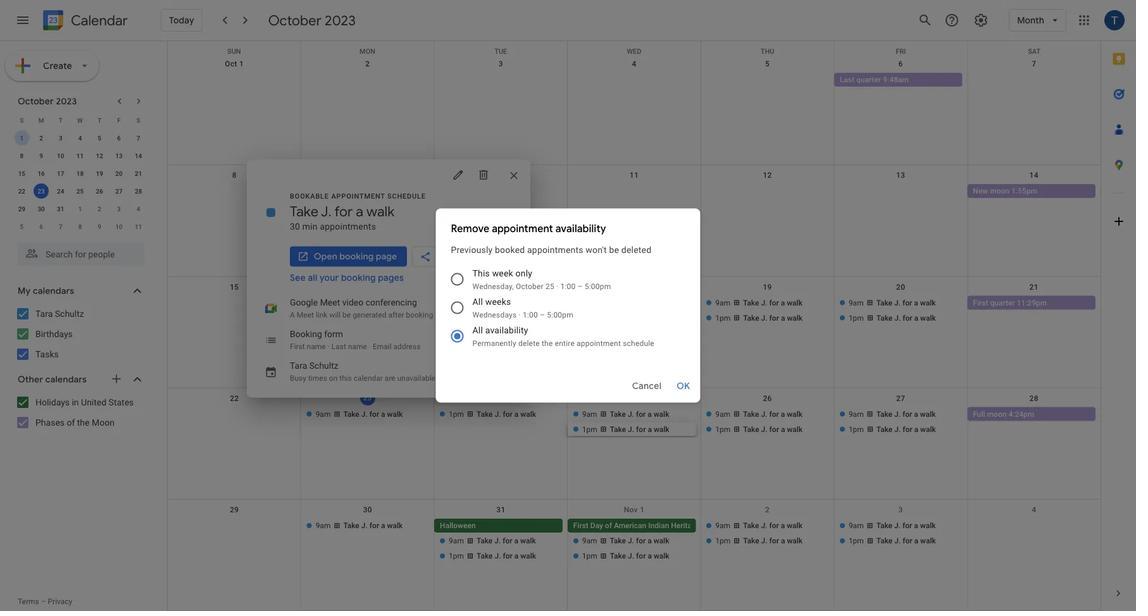 Task type: vqa. For each thing, say whether or not it's contained in the screenshot.


Task type: locate. For each thing, give the bounding box(es) containing it.
25 up all weeks wednesdays · 1:00 – 5:00pm
[[546, 282, 554, 291]]

t
[[59, 116, 63, 124], [98, 116, 101, 124]]

all inside all availability permanently delete the entire appointment schedule
[[472, 325, 483, 336]]

23 inside cell
[[38, 187, 45, 195]]

option group containing this week only
[[448, 267, 685, 365]]

0 vertical spatial 30
[[38, 205, 45, 213]]

0 vertical spatial 2023
[[325, 11, 356, 29]]

0 vertical spatial of
[[67, 417, 75, 428]]

25 inside "this week only wednesday, october 25 · 1:00 – 5:00pm"
[[546, 282, 554, 291]]

0 vertical spatial 20
[[115, 170, 123, 177]]

11 element
[[72, 148, 88, 163]]

all
[[308, 272, 317, 284]]

meet up the will
[[320, 297, 340, 308]]

24 down "17" element
[[57, 187, 64, 195]]

0 vertical spatial schultz
[[55, 309, 84, 319]]

of
[[67, 417, 75, 428], [605, 521, 612, 530]]

0 horizontal spatial 5:00pm
[[547, 310, 573, 319]]

28 up november 4 element
[[135, 187, 142, 195]]

november 10 element
[[111, 219, 127, 234]]

the inside list
[[77, 417, 90, 428]]

last quarter 9:48am
[[840, 75, 909, 84]]

14 element
[[131, 148, 146, 163]]

1 horizontal spatial 8
[[78, 223, 82, 230]]

1 vertical spatial 31
[[496, 506, 505, 514]]

1 horizontal spatial 14
[[1029, 171, 1038, 180]]

2 vertical spatial 30
[[363, 506, 372, 514]]

all inside all weeks wednesdays · 1:00 – 5:00pm
[[472, 297, 483, 307]]

0 vertical spatial 1:00
[[560, 282, 576, 291]]

10 inside row
[[115, 223, 123, 230]]

0 horizontal spatial 13
[[115, 152, 123, 159]]

1pm
[[715, 314, 731, 322], [849, 314, 864, 322], [449, 410, 464, 419], [582, 425, 597, 434], [715, 425, 731, 434], [849, 425, 864, 434], [715, 537, 731, 545], [849, 537, 864, 545], [449, 552, 464, 561], [582, 552, 597, 561]]

calendars inside dropdown button
[[33, 285, 74, 297]]

day inside button
[[590, 521, 603, 530]]

option group
[[448, 267, 685, 365]]

schultz for tara schultz busy times on this calendar are unavailable for booking
[[309, 361, 338, 371]]

tara inside tara schultz busy times on this calendar are unavailable for booking
[[290, 361, 307, 371]]

2 horizontal spatial appointment
[[577, 339, 621, 348]]

13
[[115, 152, 123, 159], [896, 171, 905, 180]]

peoples'
[[346, 202, 375, 211]]

appointments for min
[[320, 222, 376, 232]]

first inside "button"
[[973, 298, 988, 307]]

calendar
[[354, 374, 383, 383]]

5
[[765, 59, 770, 68], [98, 134, 101, 142], [20, 223, 24, 230]]

– down previously booked appointments won't be deleted in the top of the page
[[578, 282, 583, 291]]

google
[[290, 297, 318, 308]]

moon for full
[[987, 410, 1007, 419]]

all weeks wednesdays · 1:00 – 5:00pm
[[472, 297, 573, 319]]

new moon 1:55pm button
[[967, 184, 1096, 198]]

2 s from the left
[[136, 116, 140, 124]]

23, today element
[[34, 184, 49, 199]]

wednesdays
[[472, 310, 517, 319]]

1 vertical spatial 12
[[763, 171, 772, 180]]

31
[[57, 205, 64, 213], [496, 506, 505, 514]]

5 down 29 element
[[20, 223, 24, 230]]

25 element
[[72, 184, 88, 199]]

be inside google meet video conferencing a meet link will be generated after booking
[[342, 310, 351, 319]]

16 up video
[[363, 283, 372, 291]]

4 inside november 4 element
[[137, 205, 140, 213]]

1 name from the left
[[307, 342, 326, 351]]

schultz
[[55, 309, 84, 319], [309, 361, 338, 371]]

1 horizontal spatial 9
[[98, 223, 101, 230]]

all left weeks
[[472, 297, 483, 307]]

0 horizontal spatial 21
[[135, 170, 142, 177]]

first down booking
[[290, 342, 305, 351]]

first inside button
[[573, 521, 588, 530]]

6 down 30 element
[[39, 223, 43, 230]]

25 down cancel
[[630, 394, 639, 403]]

option group inside remove appointment availability dialog
[[448, 267, 685, 365]]

23 down 16 element
[[38, 187, 45, 195]]

30 element
[[34, 201, 49, 216]]

calendars up the in on the left bottom of page
[[45, 374, 87, 385]]

22 inside row group
[[18, 187, 25, 195]]

quarter left "11:29pm"
[[990, 298, 1015, 307]]

· left email
[[369, 342, 371, 351]]

first day of american indian heritage month button
[[568, 519, 724, 533]]

0 horizontal spatial 25
[[76, 187, 84, 195]]

row
[[168, 41, 1101, 55], [168, 54, 1101, 165], [12, 111, 148, 129], [12, 129, 148, 147], [12, 147, 148, 165], [12, 165, 148, 182], [168, 165, 1101, 277], [12, 182, 148, 200], [12, 200, 148, 218], [12, 218, 148, 235], [168, 277, 1101, 388], [168, 388, 1101, 500], [168, 500, 1101, 611]]

2 vertical spatial october
[[516, 282, 544, 291]]

schultz inside my calendars list
[[55, 309, 84, 319]]

· down form
[[328, 342, 330, 351]]

1 horizontal spatial tara
[[290, 361, 307, 371]]

1 horizontal spatial last
[[840, 75, 854, 84]]

1 horizontal spatial 1:00
[[560, 282, 576, 291]]

2 inside november 2 element
[[98, 205, 101, 213]]

schultz for tara schultz
[[55, 309, 84, 319]]

7 down sat
[[1032, 59, 1036, 68]]

1 all from the top
[[472, 297, 483, 307]]

open booking page
[[314, 251, 397, 262]]

10 element
[[53, 148, 68, 163]]

day up peoples'
[[343, 187, 356, 196]]

0 vertical spatial october
[[268, 11, 321, 29]]

13 for october 2023
[[115, 152, 123, 159]]

26
[[96, 187, 103, 195], [763, 394, 772, 403]]

moon right new
[[990, 187, 1009, 196]]

13 inside row group
[[115, 152, 123, 159]]

19 inside row group
[[96, 170, 103, 177]]

30 inside row group
[[38, 205, 45, 213]]

25
[[76, 187, 84, 195], [546, 282, 554, 291], [630, 394, 639, 403]]

moon
[[990, 187, 1009, 196], [987, 410, 1007, 419]]

1 horizontal spatial 20
[[896, 283, 905, 291]]

day right peoples'
[[377, 202, 390, 211]]

2 vertical spatial appointment
[[577, 339, 621, 348]]

24 down permanently
[[496, 394, 505, 403]]

9:48am
[[883, 75, 909, 84]]

10
[[57, 152, 64, 159], [115, 223, 123, 230]]

tara up birthdays
[[35, 309, 53, 319]]

1 horizontal spatial 22
[[230, 394, 239, 403]]

2 vertical spatial day
[[590, 521, 603, 530]]

the left moon
[[77, 417, 90, 428]]

first for first day of american indian heritage month
[[573, 521, 588, 530]]

row containing 5
[[12, 218, 148, 235]]

0 horizontal spatial 26
[[96, 187, 103, 195]]

1 vertical spatial 23
[[363, 394, 372, 403]]

row containing oct 1
[[168, 54, 1101, 165]]

appointments down take j. for a walk heading
[[320, 222, 376, 232]]

12 for sun
[[763, 171, 772, 180]]

1 vertical spatial –
[[540, 310, 545, 319]]

6 up 13 element
[[117, 134, 121, 142]]

1 horizontal spatial the
[[542, 339, 553, 348]]

10 down 'november 3' element
[[115, 223, 123, 230]]

the inside all availability permanently delete the entire appointment schedule
[[542, 339, 553, 348]]

all
[[472, 297, 483, 307], [472, 325, 483, 336]]

october 2023
[[268, 11, 356, 29], [18, 96, 77, 107]]

1 s from the left
[[20, 116, 24, 124]]

0 vertical spatial schedule
[[387, 192, 426, 200]]

row containing 1
[[12, 129, 148, 147]]

17 inside "17" element
[[57, 170, 64, 177]]

0 vertical spatial 21
[[135, 170, 142, 177]]

10 for the november 10 element
[[115, 223, 123, 230]]

fri
[[896, 47, 906, 55]]

see all your booking pages link
[[290, 272, 404, 284]]

booking form first name · last name · email address
[[290, 329, 420, 351]]

first left "11:29pm"
[[973, 298, 988, 307]]

t right m
[[59, 116, 63, 124]]

tara up busy
[[290, 361, 307, 371]]

last inside last quarter 9:48am button
[[840, 75, 854, 84]]

16 element
[[34, 166, 49, 181]]

0 vertical spatial 27
[[115, 187, 123, 195]]

1:00 down previously booked appointments won't be deleted in the top of the page
[[560, 282, 576, 291]]

14 up new moon 1:55pm button
[[1029, 171, 1038, 180]]

16
[[38, 170, 45, 177], [363, 283, 372, 291]]

12 element
[[92, 148, 107, 163]]

17
[[57, 170, 64, 177], [496, 283, 505, 291]]

0 horizontal spatial –
[[41, 597, 46, 606]]

tara schultz
[[35, 309, 84, 319]]

availability
[[555, 222, 606, 235], [485, 325, 528, 336]]

0 vertical spatial day
[[343, 187, 356, 196]]

cell containing first day of american indian heritage month
[[568, 519, 724, 564]]

1 horizontal spatial 17
[[496, 283, 505, 291]]

1 horizontal spatial 26
[[763, 394, 772, 403]]

2 horizontal spatial 11
[[630, 171, 639, 180]]

appointments inside remove appointment availability dialog
[[527, 245, 583, 255]]

appointment inside all availability permanently delete the entire appointment schedule
[[577, 339, 621, 348]]

other calendars
[[18, 374, 87, 385]]

31 up halloween "button"
[[496, 506, 505, 514]]

first left american
[[573, 521, 588, 530]]

1 horizontal spatial 10
[[115, 223, 123, 230]]

day left american
[[590, 521, 603, 530]]

1 up 15 element
[[20, 134, 24, 142]]

0 vertical spatial 26
[[96, 187, 103, 195]]

0 horizontal spatial 8
[[20, 152, 24, 159]]

name left email
[[348, 342, 367, 351]]

this week only wednesday, october 25 · 1:00 – 5:00pm
[[472, 268, 611, 291]]

0 vertical spatial quarter
[[856, 75, 881, 84]]

1 vertical spatial 11
[[630, 171, 639, 180]]

0 vertical spatial 28
[[135, 187, 142, 195]]

·
[[556, 282, 558, 291], [519, 310, 521, 319], [328, 342, 330, 351], [369, 342, 371, 351]]

14 for sun
[[1029, 171, 1038, 180]]

0 vertical spatial 6
[[898, 59, 903, 68]]

0 vertical spatial 19
[[96, 170, 103, 177]]

first
[[973, 298, 988, 307], [290, 342, 305, 351], [573, 521, 588, 530]]

appointment up peoples'
[[331, 192, 385, 200]]

31 for nov 1
[[496, 506, 505, 514]]

phases
[[35, 417, 65, 428]]

1 vertical spatial 5:00pm
[[547, 310, 573, 319]]

moon
[[92, 417, 114, 428]]

nov
[[624, 506, 638, 514]]

– inside all weeks wednesdays · 1:00 – 5:00pm
[[540, 310, 545, 319]]

0 vertical spatial tara
[[35, 309, 53, 319]]

1
[[239, 59, 244, 68], [20, 134, 24, 142], [78, 205, 82, 213], [640, 506, 644, 514]]

previously
[[451, 245, 493, 255]]

2 all from the top
[[472, 325, 483, 336]]

0 horizontal spatial 6
[[39, 223, 43, 230]]

7 up the 14 element in the left top of the page
[[137, 134, 140, 142]]

17 down week
[[496, 283, 505, 291]]

1 vertical spatial 30
[[290, 222, 300, 232]]

20 element
[[111, 166, 127, 181]]

28 inside row group
[[135, 187, 142, 195]]

14 inside row group
[[135, 152, 142, 159]]

calendars up tara schultz
[[33, 285, 74, 297]]

of down the in on the left bottom of page
[[67, 417, 75, 428]]

9 down november 2 element
[[98, 223, 101, 230]]

wednesday,
[[472, 282, 514, 291]]

23 down calendar
[[363, 394, 372, 403]]

row containing sun
[[168, 41, 1101, 55]]

15 element
[[14, 166, 29, 181]]

schultz down my calendars dropdown button
[[55, 309, 84, 319]]

0 vertical spatial last
[[840, 75, 854, 84]]

1 vertical spatial appointment
[[492, 222, 553, 235]]

grid containing oct 1
[[167, 41, 1101, 611]]

1 horizontal spatial first
[[573, 521, 588, 530]]

16 inside row group
[[38, 170, 45, 177]]

21
[[135, 170, 142, 177], [1029, 283, 1038, 291]]

schultz up times
[[309, 361, 338, 371]]

my
[[18, 285, 31, 297]]

cell
[[168, 73, 301, 88], [301, 73, 434, 88], [568, 73, 701, 88], [701, 73, 834, 88], [967, 73, 1101, 88], [168, 184, 301, 215], [301, 184, 434, 215], [434, 184, 568, 215], [568, 184, 701, 215], [701, 184, 834, 215], [834, 184, 967, 215], [168, 296, 301, 326], [301, 296, 434, 326], [434, 296, 568, 326], [568, 296, 701, 326], [701, 296, 834, 326], [834, 296, 967, 326], [168, 407, 301, 438], [568, 407, 701, 438], [701, 407, 834, 438], [834, 407, 967, 438], [168, 519, 301, 564], [434, 519, 568, 564], [568, 519, 724, 564], [701, 519, 834, 564], [834, 519, 967, 564], [967, 519, 1101, 564]]

quarter inside "button"
[[990, 298, 1015, 307]]

1 vertical spatial 27
[[896, 394, 905, 403]]

21 up "11:29pm"
[[1029, 283, 1038, 291]]

31 element
[[53, 201, 68, 216]]

november 5 element
[[14, 219, 29, 234]]

30 for 30 element
[[38, 205, 45, 213]]

november 1 element
[[72, 201, 88, 216]]

0 horizontal spatial last
[[331, 342, 346, 351]]

2 horizontal spatial day
[[590, 521, 603, 530]]

1 vertical spatial moon
[[987, 410, 1007, 419]]

0 horizontal spatial availability
[[485, 325, 528, 336]]

0 horizontal spatial 20
[[115, 170, 123, 177]]

7
[[1032, 59, 1036, 68], [137, 134, 140, 142], [59, 223, 62, 230]]

your
[[320, 272, 339, 284]]

17 inside grid
[[496, 283, 505, 291]]

row containing 22
[[12, 182, 148, 200]]

0 horizontal spatial 14
[[135, 152, 142, 159]]

17 element
[[53, 166, 68, 181]]

moon for new
[[990, 187, 1009, 196]]

moon right full
[[987, 410, 1007, 419]]

tab list
[[1101, 41, 1136, 576]]

0 vertical spatial 12
[[96, 152, 103, 159]]

0 horizontal spatial schultz
[[55, 309, 84, 319]]

day for first
[[590, 521, 603, 530]]

terms
[[18, 597, 39, 606]]

week
[[492, 268, 513, 279]]

10 up "17" element
[[57, 152, 64, 159]]

quarter
[[856, 75, 881, 84], [990, 298, 1015, 307]]

1 horizontal spatial appointment
[[492, 222, 553, 235]]

19 element
[[92, 166, 107, 181]]

availability inside all availability permanently delete the entire appointment schedule
[[485, 325, 528, 336]]

23 cell
[[31, 182, 51, 200]]

new moon 1:55pm
[[973, 187, 1037, 196]]

14 up "21" element
[[135, 152, 142, 159]]

united
[[81, 397, 106, 408]]

0 horizontal spatial 22
[[18, 187, 25, 195]]

2 name from the left
[[348, 342, 367, 351]]

1 horizontal spatial 24
[[496, 394, 505, 403]]

1 right oct
[[239, 59, 244, 68]]

0 vertical spatial meet
[[320, 297, 340, 308]]

9am
[[715, 298, 730, 307], [849, 298, 864, 307], [316, 410, 331, 419], [582, 410, 597, 419], [715, 410, 730, 419], [849, 410, 864, 419], [316, 521, 331, 530], [715, 521, 730, 530], [849, 521, 864, 530], [449, 537, 464, 545], [582, 537, 597, 545]]

5:00pm inside all weeks wednesdays · 1:00 – 5:00pm
[[547, 310, 573, 319]]

28 up full moon 4:24pm button in the right bottom of the page
[[1029, 394, 1038, 403]]

booking right after at the left bottom of the page
[[406, 310, 433, 319]]

0 vertical spatial 14
[[135, 152, 142, 159]]

9 up 16 element
[[39, 152, 43, 159]]

first for first quarter 11:29pm
[[973, 298, 988, 307]]

0 horizontal spatial 29
[[18, 205, 25, 213]]

quarter inside button
[[856, 75, 881, 84]]

1 horizontal spatial s
[[136, 116, 140, 124]]

in
[[72, 397, 79, 408]]

thu
[[761, 47, 774, 55]]

booking up the see all your booking pages link
[[339, 251, 374, 262]]

grid
[[167, 41, 1101, 611]]

1 vertical spatial 28
[[1029, 394, 1038, 403]]

– up all availability permanently delete the entire appointment schedule
[[540, 310, 545, 319]]

the left entire
[[542, 339, 553, 348]]

november 11 element
[[131, 219, 146, 234]]

21 down the 14 element in the left top of the page
[[135, 170, 142, 177]]

13 for sun
[[896, 171, 905, 180]]

calendars inside 'dropdown button'
[[45, 374, 87, 385]]

the
[[542, 339, 553, 348], [77, 417, 90, 428]]

meet down google
[[297, 310, 314, 319]]

last left "9:48am"
[[840, 75, 854, 84]]

see all your booking pages
[[290, 272, 404, 284]]

0 horizontal spatial be
[[342, 310, 351, 319]]

2 horizontal spatial 30
[[363, 506, 372, 514]]

calendar element
[[41, 8, 128, 35]]

– inside "this week only wednesday, october 25 · 1:00 – 5:00pm"
[[578, 282, 583, 291]]

0 vertical spatial availability
[[555, 222, 606, 235]]

31 for 1
[[57, 205, 64, 213]]

appointment up booked
[[492, 222, 553, 235]]

last
[[840, 75, 854, 84], [331, 342, 346, 351]]

17 up 24 element
[[57, 170, 64, 177]]

5:00pm down won't
[[585, 282, 611, 291]]

availability up permanently
[[485, 325, 528, 336]]

for
[[334, 203, 353, 221], [769, 298, 779, 307], [903, 298, 912, 307], [769, 314, 779, 322], [903, 314, 912, 322], [437, 374, 447, 383], [369, 410, 379, 419], [503, 410, 513, 419], [636, 410, 646, 419], [769, 410, 779, 419], [903, 410, 912, 419], [636, 425, 646, 434], [769, 425, 779, 434], [903, 425, 912, 434], [369, 521, 379, 530], [769, 521, 779, 530], [903, 521, 912, 530], [503, 537, 512, 545], [636, 537, 646, 545], [769, 537, 779, 545], [903, 537, 912, 545], [503, 552, 513, 561], [636, 552, 646, 561]]

s right f
[[136, 116, 140, 124]]

· right wednesdays
[[519, 310, 521, 319]]

1 vertical spatial 9
[[98, 223, 101, 230]]

0 horizontal spatial the
[[77, 417, 90, 428]]

27
[[115, 187, 123, 195], [896, 394, 905, 403]]

row group
[[12, 129, 148, 235]]

page
[[376, 251, 397, 262]]

5 down thu
[[765, 59, 770, 68]]

0 horizontal spatial 5
[[20, 223, 24, 230]]

0 horizontal spatial 10
[[57, 152, 64, 159]]

31 down 24 element
[[57, 205, 64, 213]]

last down form
[[331, 342, 346, 351]]

29 inside row group
[[18, 205, 25, 213]]

my calendars button
[[3, 281, 157, 301]]

2 horizontal spatial 7
[[1032, 59, 1036, 68]]

mon
[[360, 47, 375, 55]]

1 horizontal spatial 25
[[546, 282, 554, 291]]

appointment for remove
[[492, 222, 553, 235]]

8 inside row
[[78, 223, 82, 230]]

None search field
[[0, 238, 157, 266]]

walk
[[366, 203, 395, 221], [787, 298, 802, 307], [920, 298, 936, 307], [787, 314, 803, 322], [920, 314, 936, 322], [387, 410, 403, 419], [520, 410, 536, 419], [654, 410, 669, 419], [787, 410, 802, 419], [920, 410, 936, 419], [654, 425, 669, 434], [787, 425, 803, 434], [920, 425, 936, 434], [387, 521, 403, 530], [787, 521, 802, 530], [920, 521, 936, 530], [520, 537, 536, 545], [654, 537, 669, 545], [787, 537, 803, 545], [920, 537, 936, 545], [520, 552, 536, 561], [654, 552, 669, 561]]

appointment inside heading
[[492, 222, 553, 235]]

2 vertical spatial first
[[573, 521, 588, 530]]

last inside booking form first name · last name · email address
[[331, 342, 346, 351]]

1 vertical spatial 29
[[230, 506, 239, 514]]

day
[[343, 187, 356, 196], [377, 202, 390, 211], [590, 521, 603, 530]]

tara inside my calendars list
[[35, 309, 53, 319]]

25 down 18
[[76, 187, 84, 195]]

1 horizontal spatial t
[[98, 116, 101, 124]]

1 vertical spatial first
[[290, 342, 305, 351]]

0 vertical spatial appointments
[[320, 222, 376, 232]]

my calendars list
[[3, 304, 157, 365]]

1 horizontal spatial 11
[[135, 223, 142, 230]]

holidays in united states
[[35, 397, 134, 408]]

1 horizontal spatial 27
[[896, 394, 905, 403]]

8 for sun
[[232, 171, 237, 180]]

meet
[[320, 297, 340, 308], [297, 310, 314, 319]]

delete appointment schedule image
[[477, 169, 490, 181]]

5:00pm up all availability permanently delete the entire appointment schedule
[[547, 310, 573, 319]]

1 horizontal spatial 21
[[1029, 283, 1038, 291]]

booking right unavailable
[[449, 374, 476, 383]]

availability up won't
[[555, 222, 606, 235]]

11 for october 2023
[[76, 152, 84, 159]]

– right 'terms' link
[[41, 597, 46, 606]]

quarter left "9:48am"
[[856, 75, 881, 84]]

0 vertical spatial calendars
[[33, 285, 74, 297]]

6 down the fri
[[898, 59, 903, 68]]

last quarter 9:48am button
[[834, 73, 962, 87]]

name down booking
[[307, 342, 326, 351]]

6
[[898, 59, 903, 68], [117, 134, 121, 142], [39, 223, 43, 230]]

will
[[329, 310, 341, 319]]

unavailable
[[397, 374, 435, 383]]

appointments down remove appointment availability heading
[[527, 245, 583, 255]]

23
[[38, 187, 45, 195], [363, 394, 372, 403]]

1:00 up delete
[[523, 310, 538, 319]]

t left f
[[98, 116, 101, 124]]

be right won't
[[609, 245, 619, 255]]

31 inside row group
[[57, 205, 64, 213]]

remove appointment availability dialog
[[436, 209, 700, 403]]

· down previously booked appointments won't be deleted in the top of the page
[[556, 282, 558, 291]]

schultz inside tara schultz busy times on this calendar are unavailable for booking
[[309, 361, 338, 371]]

2 horizontal spatial –
[[578, 282, 583, 291]]

14 for october 2023
[[135, 152, 142, 159]]

0 vertical spatial 29
[[18, 205, 25, 213]]

5 up 12 element
[[98, 134, 101, 142]]

of inside other calendars list
[[67, 417, 75, 428]]

30
[[38, 205, 45, 213], [290, 222, 300, 232], [363, 506, 372, 514]]

birthdays
[[35, 329, 73, 339]]

booking
[[339, 251, 374, 262], [341, 272, 376, 284], [406, 310, 433, 319], [449, 374, 476, 383]]

12 inside october 2023 grid
[[96, 152, 103, 159]]

be right the will
[[342, 310, 351, 319]]

0 vertical spatial 16
[[38, 170, 45, 177]]

19
[[96, 170, 103, 177], [763, 283, 772, 291]]

of left american
[[605, 521, 612, 530]]

7 down 31 element on the top of the page
[[59, 223, 62, 230]]

moon inside row
[[987, 410, 1007, 419]]

november 6 element
[[34, 219, 49, 234]]

16 up 23, today element
[[38, 170, 45, 177]]

1 horizontal spatial 31
[[496, 506, 505, 514]]

0 vertical spatial be
[[609, 245, 619, 255]]

10 for 10 element
[[57, 152, 64, 159]]

all up permanently
[[472, 325, 483, 336]]

ok
[[677, 381, 690, 392]]

s up 1 cell
[[20, 116, 24, 124]]

1 vertical spatial 8
[[232, 171, 237, 180]]

day for columbus
[[343, 187, 356, 196]]

appointment right entire
[[577, 339, 621, 348]]



Task type: describe. For each thing, give the bounding box(es) containing it.
halloween
[[440, 521, 476, 530]]

cancel button
[[627, 375, 667, 398]]

new
[[973, 187, 988, 196]]

1 vertical spatial 16
[[363, 283, 372, 291]]

conferencing
[[366, 297, 417, 308]]

tara for tara schultz busy times on this calendar are unavailable for booking
[[290, 361, 307, 371]]

0 vertical spatial october 2023
[[268, 11, 356, 29]]

2 horizontal spatial 5
[[765, 59, 770, 68]]

1 horizontal spatial october
[[268, 11, 321, 29]]

terms link
[[18, 597, 39, 606]]

tara for tara schultz
[[35, 309, 53, 319]]

november 8 element
[[72, 219, 88, 234]]

of inside button
[[605, 521, 612, 530]]

other
[[18, 374, 43, 385]]

full moon 4:24pm button
[[967, 407, 1096, 421]]

columbus day indigenous peoples' day
[[307, 187, 390, 211]]

quarter for 9:48am
[[856, 75, 881, 84]]

remove appointment availability heading
[[451, 221, 685, 236]]

· inside all weeks wednesdays · 1:00 – 5:00pm
[[519, 310, 521, 319]]

columbus day button
[[301, 184, 429, 198]]

3 inside 'november 3' element
[[117, 205, 121, 213]]

15 inside row group
[[18, 170, 25, 177]]

· inside "this week only wednesday, october 25 · 1:00 – 5:00pm"
[[556, 282, 558, 291]]

27 inside row group
[[115, 187, 123, 195]]

1 horizontal spatial 23
[[363, 394, 372, 403]]

times
[[308, 374, 327, 383]]

today
[[169, 15, 194, 26]]

1 horizontal spatial 7
[[137, 134, 140, 142]]

privacy link
[[48, 597, 72, 606]]

full moon 4:24pm
[[973, 410, 1034, 419]]

email
[[373, 342, 392, 351]]

first inside booking form first name · last name · email address
[[290, 342, 305, 351]]

booking inside tara schultz busy times on this calendar are unavailable for booking
[[449, 374, 476, 383]]

28 element
[[131, 184, 146, 199]]

only
[[516, 268, 532, 279]]

remove appointment availability
[[451, 222, 606, 235]]

calendar
[[71, 12, 128, 29]]

18 element
[[72, 166, 88, 181]]

quarter for 11:29pm
[[990, 298, 1015, 307]]

my calendars
[[18, 285, 74, 297]]

2 t from the left
[[98, 116, 101, 124]]

appointments for booked
[[527, 245, 583, 255]]

google meet video conferencing a meet link will be generated after booking
[[290, 297, 433, 319]]

29 element
[[14, 201, 29, 216]]

11 inside row
[[135, 223, 142, 230]]

remove
[[451, 222, 489, 235]]

1 inside cell
[[20, 134, 24, 142]]

booked
[[495, 245, 525, 255]]

2 horizontal spatial 6
[[898, 59, 903, 68]]

booking inside google meet video conferencing a meet link will be generated after booking
[[406, 310, 433, 319]]

booking down open booking page
[[341, 272, 376, 284]]

11 for sun
[[630, 171, 639, 180]]

21 element
[[131, 166, 146, 181]]

tue
[[494, 47, 507, 55]]

entire
[[555, 339, 575, 348]]

calendars for other calendars
[[45, 374, 87, 385]]

8 for october 2023
[[20, 152, 24, 159]]

2 vertical spatial 25
[[630, 394, 639, 403]]

row containing 23
[[168, 388, 1101, 500]]

29 for 1
[[18, 205, 25, 213]]

1 vertical spatial 6
[[117, 134, 121, 142]]

1 t from the left
[[59, 116, 63, 124]]

9 inside row
[[98, 223, 101, 230]]

21 inside "21" element
[[135, 170, 142, 177]]

delete
[[518, 339, 540, 348]]

today button
[[161, 9, 202, 32]]

4:24pm
[[1008, 410, 1034, 419]]

bookable appointment schedule
[[290, 192, 426, 200]]

permanently
[[472, 339, 516, 348]]

link
[[316, 310, 327, 319]]

24 element
[[53, 184, 68, 199]]

22 element
[[14, 184, 29, 199]]

all for all availability
[[472, 325, 483, 336]]

won't
[[586, 245, 607, 255]]

2 vertical spatial 5
[[20, 223, 24, 230]]

cancel
[[632, 381, 661, 392]]

cell containing halloween
[[434, 519, 568, 564]]

0 horizontal spatial october 2023
[[18, 96, 77, 107]]

1 cell
[[12, 129, 31, 147]]

all availability permanently delete the entire appointment schedule
[[472, 325, 654, 348]]

main drawer image
[[15, 13, 30, 28]]

tara schultz busy times on this calendar are unavailable for booking
[[290, 361, 476, 383]]

pages
[[378, 272, 404, 284]]

0 vertical spatial 9
[[39, 152, 43, 159]]

row containing s
[[12, 111, 148, 129]]

all for all weeks
[[472, 297, 483, 307]]

29 for nov 1
[[230, 506, 239, 514]]

w
[[77, 116, 83, 124]]

month
[[702, 521, 724, 530]]

1 horizontal spatial day
[[377, 202, 390, 211]]

m
[[38, 116, 44, 124]]

wed
[[627, 47, 641, 55]]

phases of the moon
[[35, 417, 114, 428]]

terms – privacy
[[18, 597, 72, 606]]

1 vertical spatial 15
[[230, 283, 239, 291]]

video
[[342, 297, 363, 308]]

18
[[76, 170, 84, 177]]

1 horizontal spatial 28
[[1029, 394, 1038, 403]]

indigenous
[[307, 202, 344, 211]]

30 for 30 min appointments
[[290, 222, 300, 232]]

october inside "this week only wednesday, october 25 · 1:00 – 5:00pm"
[[516, 282, 544, 291]]

row group containing 1
[[12, 129, 148, 235]]

heritage
[[671, 521, 700, 530]]

1 right nov
[[640, 506, 644, 514]]

november 7 element
[[53, 219, 68, 234]]

0 vertical spatial 7
[[1032, 59, 1036, 68]]

1 vertical spatial meet
[[297, 310, 314, 319]]

calendars for my calendars
[[33, 285, 74, 297]]

appointment for bookable
[[331, 192, 385, 200]]

25 inside row group
[[76, 187, 84, 195]]

share button
[[412, 247, 470, 267]]

sun
[[227, 47, 241, 55]]

26 inside row group
[[96, 187, 103, 195]]

on
[[329, 374, 337, 383]]

1 vertical spatial 20
[[896, 283, 905, 291]]

1 vertical spatial 22
[[230, 394, 239, 403]]

2 vertical spatial 6
[[39, 223, 43, 230]]

13 element
[[111, 148, 127, 163]]

20 inside row group
[[115, 170, 123, 177]]

previously booked appointments won't be deleted
[[451, 245, 651, 255]]

this
[[339, 374, 352, 383]]

f
[[117, 116, 121, 124]]

november 9 element
[[92, 219, 107, 234]]

calendar heading
[[68, 12, 128, 29]]

november 4 element
[[131, 201, 146, 216]]

share
[[436, 251, 460, 262]]

bookable
[[290, 192, 329, 200]]

november 2 element
[[92, 201, 107, 216]]

tasks
[[35, 349, 59, 359]]

this
[[472, 268, 490, 279]]

be inside remove appointment availability dialog
[[609, 245, 619, 255]]

columbus
[[307, 187, 341, 196]]

0 horizontal spatial 2023
[[56, 96, 77, 107]]

1 vertical spatial 19
[[763, 283, 772, 291]]

availability inside heading
[[555, 222, 606, 235]]

indigenous peoples' day button
[[301, 199, 429, 213]]

november 3 element
[[111, 201, 127, 216]]

27 element
[[111, 184, 127, 199]]

other calendars list
[[3, 392, 157, 433]]

ok button
[[672, 375, 695, 398]]

take j. for a walk heading
[[290, 203, 395, 221]]

generated
[[353, 310, 386, 319]]

first day of american indian heritage month
[[573, 521, 724, 530]]

12 for october 2023
[[96, 152, 103, 159]]

american
[[614, 521, 646, 530]]

oct
[[225, 59, 237, 68]]

1:00 inside "this week only wednesday, october 25 · 1:00 – 5:00pm"
[[560, 282, 576, 291]]

26 element
[[92, 184, 107, 199]]

deleted
[[621, 245, 651, 255]]

1:00 inside all weeks wednesdays · 1:00 – 5:00pm
[[523, 310, 538, 319]]

2 vertical spatial 7
[[59, 223, 62, 230]]

1 up november 8 element
[[78, 205, 82, 213]]

1:55pm
[[1011, 187, 1037, 196]]

booking
[[290, 329, 322, 340]]

1 vertical spatial 21
[[1029, 283, 1038, 291]]

oct 1
[[225, 59, 244, 68]]

24 inside row group
[[57, 187, 64, 195]]

indian
[[648, 521, 669, 530]]

1 vertical spatial october
[[18, 96, 54, 107]]

cell containing columbus day
[[301, 184, 434, 215]]

1 horizontal spatial 5
[[98, 134, 101, 142]]

schedule inside all availability permanently delete the entire appointment schedule
[[623, 339, 654, 348]]

11:29pm
[[1017, 298, 1047, 307]]

busy
[[290, 374, 306, 383]]

for inside tara schultz busy times on this calendar are unavailable for booking
[[437, 374, 447, 383]]

states
[[109, 397, 134, 408]]

sat
[[1028, 47, 1041, 55]]

october 2023 grid
[[12, 111, 148, 235]]

5:00pm inside "this week only wednesday, october 25 · 1:00 – 5:00pm"
[[585, 282, 611, 291]]

1 horizontal spatial 2023
[[325, 11, 356, 29]]

after
[[388, 310, 404, 319]]

are
[[385, 374, 395, 383]]

30 min appointments
[[290, 222, 376, 232]]



